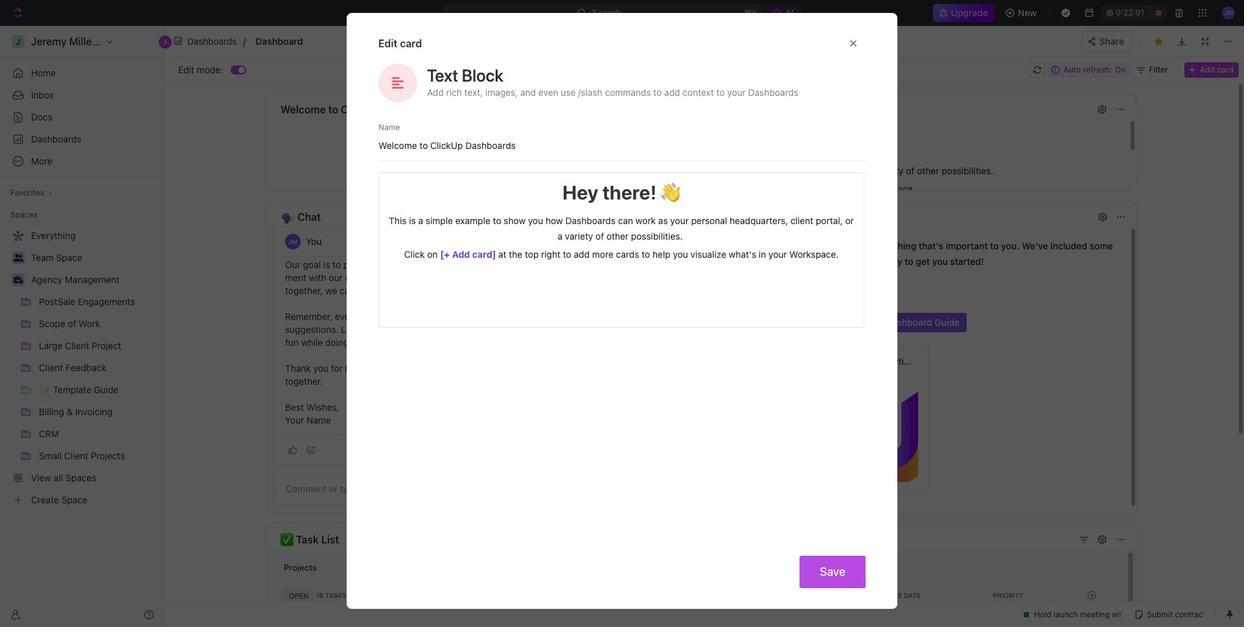Task type: vqa. For each thing, say whether or not it's contained in the screenshot.
creation's THE RUNNING
no



Task type: describe. For each thing, give the bounding box(es) containing it.
come
[[623, 220, 646, 231]]

0:22:01 button
[[1102, 5, 1166, 21]]

there!
[[602, 181, 657, 203]]

sidebar navigation
[[0, 26, 165, 627]]

for inside welcome to our exciting fashion project! this is a unique opportunity for us all to come to gether and create something truly special. we're thrilled to have each one of you on board.
[[574, 220, 586, 231]]

0 horizontal spatial workspace.
[[789, 249, 839, 260]]

edit for edit mode:
[[178, 64, 194, 75]]

1 horizontal spatial dashboards link
[[170, 32, 241, 51]]

1 vertical spatial top
[[525, 249, 539, 260]]

favorites
[[10, 188, 45, 198]]

favorites button
[[5, 185, 58, 201]]

0 horizontal spatial [+
[[440, 249, 450, 260]]

of inside thank you for being a part of this journey. we can't wait to see what we will accomplish together.
[[398, 363, 406, 374]]

🗣 chat button
[[280, 208, 633, 226]]

0 vertical spatial [+
[[517, 183, 527, 194]]

📚
[[721, 211, 734, 223]]

1 vertical spatial management
[[827, 317, 883, 328]]

variety for [+ add card] at the top right to add more cards to help you visualize what's in your workspace.
[[876, 165, 904, 176]]

docs link
[[5, 107, 159, 128]]

0 horizontal spatial each
[[399, 324, 419, 335]]

2 vertical spatial add
[[574, 249, 590, 260]]

one
[[578, 233, 593, 244]]

you up the opportunity at top
[[540, 165, 555, 176]]

add up the opportunity at top
[[529, 183, 547, 194]]

or for [+ add card] at the top right to add more cards to help you visualize what's in your workspace.
[[857, 165, 866, 176]]

clickup inside button
[[341, 104, 379, 115]]

a inside our goal is to push the boundaries of fashion, to challenge the norms, and to make a state ment with our designs. we believe in the power of creativity and innovation, and we know that together, we can achieve great things.
[[633, 259, 638, 270]]

special.
[[430, 233, 462, 244]]

to
[[749, 317, 759, 328]]

0 horizontal spatial card]
[[472, 249, 496, 260]]

remember, every idea matters in this project. so, don't hesitate to share your thoughts and suggestions. let's support each other, learn from each other, and most importantly, let's have fun while doing it!
[[285, 311, 678, 348]]

you up docs,
[[750, 183, 765, 194]]

0 horizontal spatial dashboards link
[[5, 129, 159, 150]]

this inside remember, every idea matters in this project. so, don't hesitate to share your thoughts and suggestions. let's support each other, learn from each other, and most importantly, let's have fun while doing it!
[[425, 311, 440, 322]]

we inside thank you for being a part of this journey. we can't wait to see what we will accomplish together.
[[462, 363, 475, 374]]

clickup university: leverage reporting with dashboards link
[[747, 346, 989, 377]]

your left docs,
[[769, 249, 787, 260]]

dashboards inside sidebar navigation
[[31, 133, 81, 144]]

to inside remember, every idea matters in this project. so, don't hesitate to share your thoughts and suggestions. let's support each other, learn from each other, and most importantly, let's have fun while doing it!
[[553, 311, 561, 322]]

can for at the top right to add more cards to help you visualize what's in your workspace.
[[618, 215, 633, 226]]

headquarters, for at the top right to add more cards to help you visualize what's in your workspace.
[[730, 215, 788, 226]]

1 vertical spatial right
[[541, 249, 561, 260]]

portal, for at the top right to add more cards to help you visualize what's in your workspace.
[[816, 215, 843, 226]]

thank you for being a part of this journey. we can't wait to see what we will accomplish together.
[[285, 363, 651, 387]]

can for [+ add card] at the top right to add more cards to help you visualize what's in your workspace.
[[630, 165, 645, 176]]

use
[[722, 240, 738, 251]]

1 vertical spatial cards
[[616, 249, 639, 260]]

fashion,
[[442, 259, 475, 270]]

see
[[531, 363, 546, 374]]

example for at the top right to add more cards to help you visualize what's in your workspace.
[[455, 215, 490, 226]]

ment
[[285, 259, 665, 283]]

for inside thank you for being a part of this journey. we can't wait to see what we will accomplish together.
[[331, 363, 343, 374]]

1 horizontal spatial right
[[618, 183, 637, 194]]

a up 📚 docs, files & links button
[[868, 165, 873, 176]]

and left 'most'
[[543, 324, 558, 335]]

to keep track of everything that's important to you. we've included some links to our help docs, blog, and university to get you started!
[[722, 240, 1115, 267]]

share
[[1099, 35, 1124, 46]]

welcome for welcome to our exciting fashion project! this is a unique opportunity for us all to come to gether and create something truly special. we're thrilled to have each one of you on board.
[[285, 220, 324, 231]]

this inside welcome to our exciting fashion project! this is a unique opportunity for us all to come to gether and create something truly special. we're thrilled to have each one of you on board.
[[456, 220, 473, 231]]

unique
[[492, 220, 521, 231]]

[+ add card] at the top right to add more cards to help you visualize what's in your workspace.
[[517, 183, 915, 194]]

our goal is to push the boundaries of fashion, to challenge the norms, and to make a state ment with our designs. we believe in the power of creativity and innovation, and we know that together, we can achieve great things.
[[285, 259, 678, 296]]

welcome for welcome to clickup dashboards
[[281, 104, 326, 115]]

in up track
[[836, 183, 843, 194]]

the left norms, at the left of page
[[532, 259, 545, 270]]

0 vertical spatial top
[[602, 183, 616, 194]]

0:22:01
[[1116, 8, 1144, 17]]

the down the thrilled
[[509, 249, 522, 260]]

being
[[345, 363, 368, 374]]

1 horizontal spatial card]
[[549, 183, 573, 194]]

2 vertical spatial at
[[498, 249, 506, 260]]

new
[[1018, 7, 1037, 18]]

make
[[608, 259, 630, 270]]

a up truly
[[418, 215, 423, 226]]

this is a simple example to show you how dashboards can work as your personal headquarters, client portal, or a variety of other possibilities. for [+ add card] at the top right to add more cards to help you visualize what's in your workspace.
[[401, 165, 996, 176]]

⌘k
[[744, 7, 758, 18]]

your up track
[[845, 183, 864, 194]]

everything
[[871, 240, 916, 251]]

edit for edit card
[[378, 38, 397, 49]]

0 horizontal spatial help
[[653, 249, 670, 260]]

at for card]
[[575, 183, 583, 194]]

your inside text block add rich text, images, and even use /slash commands to add context to your dashboards
[[727, 87, 746, 98]]

0 horizontal spatial on
[[427, 249, 438, 260]]

🗣 chat
[[281, 211, 321, 223]]

help inside to keep track of everything that's important to you. we've included some links to our help docs, blog, and university to get you started!
[[771, 256, 790, 267]]

a inside thank you for being a part of this journey. we can't wait to see what we will accomplish together.
[[371, 363, 376, 374]]

business time image
[[13, 276, 23, 284]]

project
[[794, 317, 825, 328]]

1 other, from the left
[[422, 324, 446, 335]]

and down norms, at the left of page
[[536, 272, 552, 283]]

best
[[285, 402, 304, 413]]

don't
[[493, 311, 515, 322]]

things.
[[416, 285, 444, 296]]

0 vertical spatial name
[[378, 122, 400, 132]]

can inside our goal is to push the boundaries of fashion, to challenge the norms, and to make a state ment with our designs. we believe in the power of creativity and innovation, and we know that together, we can achieve great things.
[[340, 285, 355, 296]]

agency
[[31, 274, 62, 285]]

push
[[343, 259, 364, 270]]

✅ task list
[[281, 534, 339, 546]]

inbox link
[[5, 85, 159, 106]]

links
[[722, 256, 741, 267]]

we're
[[464, 233, 488, 244]]

1 horizontal spatial with
[[917, 356, 935, 367]]

upgrade
[[951, 7, 988, 18]]

clickup university: leverage reporting with dashboards
[[747, 356, 989, 367]]

2 horizontal spatial this
[[741, 240, 757, 251]]

and down make
[[602, 272, 618, 283]]

edit mode:
[[178, 64, 223, 75]]

dashboards inside button
[[382, 104, 441, 115]]

dec
[[1076, 31, 1091, 42]]

welcome to our exciting fashion project! this is a unique opportunity for us all to come to gether and create something truly special. we're thrilled to have each one of you on board.
[[285, 220, 664, 244]]

most
[[561, 324, 582, 335]]

let's
[[636, 324, 654, 335]]

idea
[[360, 311, 378, 322]]

you inside this is a simple example to show you how dashboards can work as your personal headquarters, client portal, or a variety of other possibilities.
[[528, 215, 543, 226]]

context
[[683, 87, 714, 98]]

other for at the top right to add more cards to help you visualize what's in your workspace.
[[606, 231, 629, 242]]

innovation,
[[554, 272, 600, 283]]

pm
[[1158, 31, 1171, 42]]

1 horizontal spatial what's
[[806, 183, 833, 194]]

👋
[[661, 181, 680, 203]]

in right links
[[759, 249, 766, 260]]

of inside this is a simple example to show you how dashboards can work as your personal headquarters, client portal, or a variety of other possibilities.
[[596, 231, 604, 242]]

wishes,
[[306, 402, 339, 413]]

simple for [+ add card] at the top right to add more cards to help you visualize what's in your workspace.
[[437, 165, 465, 176]]

dec 13, 2023 at 1:07 pm
[[1076, 31, 1171, 42]]

we inside our goal is to push the boundaries of fashion, to challenge the norms, and to make a state ment with our designs. we believe in the power of creativity and innovation, and we know that together, we can achieve great things.
[[383, 272, 396, 283]]

designs.
[[345, 272, 380, 283]]

mode:
[[197, 64, 223, 75]]

we've
[[1022, 240, 1048, 251]]

remember,
[[285, 311, 333, 322]]

university
[[861, 256, 902, 267]]

🗣
[[281, 211, 295, 223]]

links
[[802, 211, 828, 223]]

accomplish
[[601, 363, 649, 374]]

spaces
[[10, 210, 38, 220]]

dashboards inside text block add rich text, images, and even use /slash commands to add context to your dashboards
[[748, 87, 798, 98]]

client for at the top right to add more cards to help you visualize what's in your workspace.
[[791, 215, 813, 226]]

on inside welcome to our exciting fashion project! this is a unique opportunity for us all to come to gether and create something truly special. we're thrilled to have each one of you on board.
[[624, 233, 635, 244]]

1 horizontal spatial each
[[493, 324, 514, 335]]

learn
[[448, 324, 469, 335]]

and inside to keep track of everything that's important to you. we've included some links to our help docs, blog, and university to get you started!
[[842, 256, 858, 267]]

task
[[296, 534, 319, 546]]

0 vertical spatial workspace.
[[866, 183, 915, 194]]

know
[[635, 272, 657, 283]]

projects
[[284, 562, 317, 573]]

block
[[462, 65, 503, 85]]

1 vertical spatial what's
[[729, 249, 756, 260]]

agency management link
[[31, 270, 157, 290]]

is up truly
[[409, 215, 416, 226]]

opportunity
[[523, 220, 572, 231]]

chat
[[298, 211, 321, 223]]

hesitate
[[517, 311, 550, 322]]

home link
[[5, 63, 159, 84]]

0 vertical spatial cards
[[693, 183, 716, 194]]

2023
[[1107, 31, 1128, 42]]

how for at the top right to add more cards to help you visualize what's in your workspace.
[[546, 215, 563, 226]]

goal
[[303, 259, 321, 270]]

add card button
[[1184, 62, 1239, 77]]

thank
[[285, 363, 311, 374]]

to inside thank you for being a part of this journey. we can't wait to see what we will accomplish together.
[[520, 363, 529, 374]]

university:
[[783, 356, 829, 367]]

as for at the top right to add more cards to help you visualize what's in your workspace.
[[658, 215, 668, 226]]

the up us
[[586, 183, 599, 194]]

1 vertical spatial clickup
[[747, 356, 780, 367]]

you
[[306, 236, 322, 247]]

this for at the top right to add more cards to help you visualize what's in your workspace.
[[389, 215, 407, 226]]

reporting
[[873, 356, 915, 367]]

a up 🗣 chat "button"
[[430, 165, 435, 176]]

keep
[[812, 240, 833, 251]]

variety for at the top right to add more cards to help you visualize what's in your workspace.
[[565, 231, 593, 242]]

in inside remember, every idea matters in this project. so, don't hesitate to share your thoughts and suggestions. let's support each other, learn from each other, and most importantly, let's have fun while doing it!
[[415, 311, 422, 322]]



Task type: locate. For each thing, give the bounding box(es) containing it.
this
[[401, 165, 418, 176], [389, 215, 407, 226], [456, 220, 473, 231]]

how down hey
[[546, 215, 563, 226]]

dashboards link
[[170, 32, 241, 51], [5, 129, 159, 150]]

0 horizontal spatial more
[[592, 249, 614, 260]]

have inside remember, every idea matters in this project. so, don't hesitate to share your thoughts and suggestions. let's support each other, learn from each other, and most importantly, let's have fun while doing it!
[[656, 324, 676, 335]]

guide
[[935, 317, 960, 328]]

other inside this is a simple example to show you how dashboards can work as your personal headquarters, client portal, or a variety of other possibilities.
[[606, 231, 629, 242]]

thrilled
[[491, 233, 520, 244]]

in right matters
[[415, 311, 422, 322]]

how to build a project management dashboard guide
[[728, 317, 960, 328]]

0 vertical spatial simple
[[437, 165, 465, 176]]

boundaries
[[382, 259, 429, 270]]

support
[[364, 324, 396, 335]]

to inside button
[[328, 104, 338, 115]]

0 vertical spatial personal
[[703, 165, 739, 176]]

of inside welcome to our exciting fashion project! this is a unique opportunity for us all to come to gether and create something truly special. we're thrilled to have each one of you on board.
[[596, 233, 604, 244]]

a up we're
[[485, 220, 490, 231]]

management
[[65, 274, 119, 285], [827, 317, 883, 328]]

simple for at the top right to add more cards to help you visualize what's in your workspace.
[[426, 215, 453, 226]]

our up create
[[337, 220, 351, 231]]

right up come
[[618, 183, 637, 194]]

part
[[378, 363, 395, 374]]

add up board.
[[651, 183, 667, 194]]

this right "use"
[[741, 240, 757, 251]]

docs,
[[792, 256, 816, 267]]

your inside remember, every idea matters in this project. so, don't hesitate to share your thoughts and suggestions. let's support each other, learn from each other, and most importantly, let's have fun while doing it!
[[589, 311, 608, 322]]

dashboards inside this is a simple example to show you how dashboards can work as your personal headquarters, client portal, or a variety of other possibilities.
[[565, 215, 616, 226]]

this is a simple example to show you how dashboards can work as your personal headquarters, client portal, or a variety of other possibilities. for at the top right to add more cards to help you visualize what's in your workspace.
[[389, 215, 856, 242]]

1 vertical spatial add
[[651, 183, 667, 194]]

management right agency
[[65, 274, 119, 285]]

1 horizontal spatial variety
[[876, 165, 904, 176]]

0 horizontal spatial at
[[498, 249, 506, 260]]

to
[[653, 87, 662, 98], [716, 87, 725, 98], [328, 104, 338, 115], [505, 165, 513, 176], [640, 183, 648, 194], [718, 183, 727, 194], [493, 215, 501, 226], [326, 220, 335, 231], [612, 220, 621, 231], [649, 220, 661, 231], [522, 233, 530, 244], [801, 240, 810, 251], [990, 240, 999, 251], [563, 249, 571, 260], [642, 249, 650, 260], [744, 256, 752, 267], [905, 256, 913, 267], [333, 259, 341, 270], [478, 259, 486, 270], [597, 259, 605, 270], [553, 311, 561, 322], [520, 363, 529, 374]]

a inside welcome to our exciting fashion project! this is a unique opportunity for us all to come to gether and create something truly special. we're thrilled to have each one of you on board.
[[485, 220, 490, 231]]

with down goal
[[309, 272, 326, 283]]

welcome inside welcome to clickup dashboards button
[[281, 104, 326, 115]]

0 horizontal spatial name
[[306, 415, 331, 426]]

1 vertical spatial visualize
[[690, 249, 726, 260]]

refresh:
[[1083, 64, 1112, 74]]

have
[[533, 233, 553, 244], [656, 324, 676, 335]]

personal up [+ add card] at the top right to add more cards to help you visualize what's in your workspace.
[[703, 165, 739, 176]]

None text field
[[255, 33, 615, 49]]

and inside text block add rich text, images, and even use /slash commands to add context to your dashboards
[[520, 87, 536, 98]]

your
[[285, 415, 304, 426]]

1 vertical spatial dashboards link
[[5, 129, 159, 150]]

can down designs. at the top left of the page
[[340, 285, 355, 296]]

this is a simple example to show you how dashboards can work as your personal headquarters, client portal, or a variety of other possibilities. up [+ add card] at the top right to add more cards to help you visualize what's in your workspace.
[[401, 165, 996, 176]]

personal for at the top right to add more cards to help you visualize what's in your workspace.
[[691, 215, 727, 226]]

0 vertical spatial we
[[383, 272, 396, 283]]

help up 📚
[[729, 183, 747, 194]]

believe
[[399, 272, 428, 283]]

as up '👋'
[[670, 165, 680, 176]]

0 vertical spatial how
[[557, 165, 575, 176]]

example for [+ add card] at the top right to add more cards to help you visualize what's in your workspace.
[[467, 165, 502, 176]]

1 vertical spatial this
[[425, 311, 440, 322]]

you right the "get"
[[932, 256, 948, 267]]

this is a simple example to show you how dashboards can work as your personal headquarters, client portal, or a variety of other possibilities.
[[401, 165, 996, 176], [389, 215, 856, 242]]

other up 📚 docs, files & links button
[[917, 165, 939, 176]]

can inside this is a simple example to show you how dashboards can work as your personal headquarters, client portal, or a variety of other possibilities.
[[618, 215, 633, 226]]

1 vertical spatial card]
[[472, 249, 496, 260]]

we
[[621, 272, 632, 283], [325, 285, 337, 296], [571, 363, 583, 374]]

great
[[392, 285, 413, 296]]

0 vertical spatial this
[[741, 240, 757, 251]]

work for [+ add card] at the top right to add more cards to help you visualize what's in your workspace.
[[647, 165, 668, 176]]

name
[[378, 122, 400, 132], [306, 415, 331, 426]]

[+ up unique
[[517, 183, 527, 194]]

portal, for [+ add card] at the top right to add more cards to help you visualize what's in your workspace.
[[828, 165, 855, 176]]

add down the one
[[574, 249, 590, 260]]

card for edit card
[[400, 38, 422, 49]]

0 vertical spatial our
[[337, 220, 351, 231]]

auto
[[1063, 64, 1081, 74]]

this left journey.
[[408, 363, 424, 374]]

included
[[1050, 240, 1087, 251]]

together.
[[285, 376, 323, 387]]

0 vertical spatial have
[[533, 233, 553, 244]]

add down text on the left top of the page
[[427, 87, 444, 98]]

workspace.
[[866, 183, 915, 194], [789, 249, 839, 260]]

visualize up files
[[767, 183, 803, 194]]

is up 🗣 chat "button"
[[421, 165, 428, 176]]

1 horizontal spatial clickup
[[747, 356, 780, 367]]

work for at the top right to add more cards to help you visualize what's in your workspace.
[[636, 215, 656, 226]]

of inside to keep track of everything that's important to you. we've included some links to our help docs, blog, and university to get you started!
[[860, 240, 868, 251]]

cards left "state"
[[616, 249, 639, 260]]

journey.
[[426, 363, 459, 374]]

of left fashion,
[[432, 259, 440, 270]]

clickup logo image
[[1180, 31, 1238, 43]]

1 vertical spatial we
[[325, 285, 337, 296]]

inbox
[[31, 89, 54, 100]]

every
[[335, 311, 358, 322]]

1 vertical spatial as
[[658, 215, 668, 226]]

/slash
[[578, 87, 602, 98]]

work inside this is a simple example to show you how dashboards can work as your personal headquarters, client portal, or a variety of other possibilities.
[[636, 215, 656, 226]]

0 vertical spatial card
[[400, 38, 422, 49]]

is up we're
[[476, 220, 483, 231]]

your
[[727, 87, 746, 98], [682, 165, 701, 176], [845, 183, 864, 194], [670, 215, 689, 226], [769, 249, 787, 260], [589, 311, 608, 322]]

our down use this text card
[[755, 256, 769, 267]]

0 vertical spatial example
[[467, 165, 502, 176]]

2 horizontal spatial help
[[771, 256, 790, 267]]

possibilities. for at the top right to add more cards to help you visualize what's in your workspace.
[[631, 231, 683, 242]]

headquarters, up 📚 docs, files & links
[[741, 165, 800, 176]]

[+ down special.
[[440, 249, 450, 260]]

name down welcome to clickup dashboards
[[378, 122, 400, 132]]

as
[[670, 165, 680, 176], [658, 215, 668, 226]]

what
[[548, 363, 569, 374]]

the up designs. at the top left of the page
[[366, 259, 380, 270]]

your up importantly,
[[589, 311, 608, 322]]

1 horizontal spatial card
[[779, 240, 799, 251]]

and inside welcome to our exciting fashion project! this is a unique opportunity for us all to come to gether and create something truly special. we're thrilled to have each one of you on board.
[[315, 233, 331, 244]]

of up 📚 docs, files & links button
[[906, 165, 915, 176]]

what's up links
[[806, 183, 833, 194]]

you inside to keep track of everything that's important to you. we've included some links to our help docs, blog, and university to get you started!
[[932, 256, 948, 267]]

this inside this is a simple example to show you how dashboards can work as your personal headquarters, client portal, or a variety of other possibilities.
[[389, 215, 407, 226]]

blog,
[[818, 256, 840, 267]]

this down things.
[[425, 311, 440, 322]]

0 horizontal spatial other
[[606, 231, 629, 242]]

card]
[[549, 183, 573, 194], [472, 249, 496, 260]]

agency management
[[31, 274, 119, 285]]

or inside this is a simple example to show you how dashboards can work as your personal headquarters, client portal, or a variety of other possibilities.
[[845, 215, 854, 226]]

a
[[430, 165, 435, 176], [868, 165, 873, 176], [418, 215, 423, 226], [485, 220, 490, 231], [558, 231, 563, 242], [633, 259, 638, 270], [371, 363, 376, 374]]

welcome to clickup dashboards button
[[280, 100, 1090, 119]]

your up the now
[[670, 215, 689, 226]]

it!
[[351, 337, 359, 348]]

management up leverage
[[827, 317, 883, 328]]

your inside this is a simple example to show you how dashboards can work as your personal headquarters, client portal, or a variety of other possibilities.
[[670, 215, 689, 226]]

you inside welcome to our exciting fashion project! this is a unique opportunity for us all to come to gether and create something truly special. we're thrilled to have each one of you on board.
[[607, 233, 622, 244]]

of right the one
[[596, 231, 604, 242]]

at for 2023
[[1130, 31, 1138, 42]]

each inside welcome to our exciting fashion project! this is a unique opportunity for us all to come to gether and create something truly special. we're thrilled to have each one of you on board.
[[555, 233, 575, 244]]

1 vertical spatial can
[[618, 215, 633, 226]]

at
[[1130, 31, 1138, 42], [575, 183, 583, 194], [498, 249, 506, 260]]

0 horizontal spatial with
[[309, 272, 326, 283]]

you up "together."
[[313, 363, 329, 374]]

docs
[[31, 111, 52, 122]]

the down fashion,
[[440, 272, 454, 283]]

share
[[564, 311, 587, 322]]

each left the one
[[555, 233, 575, 244]]

dashboard
[[886, 317, 932, 328]]

board.
[[637, 233, 664, 244]]

client inside this is a simple example to show you how dashboards can work as your personal headquarters, client portal, or a variety of other possibilities.
[[791, 215, 813, 226]]

that
[[659, 272, 676, 283]]

1 vertical spatial welcome
[[285, 220, 324, 231]]

add inside text block add rich text, images, and even use /slash commands to add context to your dashboards
[[427, 87, 444, 98]]

0 vertical spatial for
[[574, 220, 586, 231]]

0 horizontal spatial edit
[[178, 64, 194, 75]]

as inside this is a simple example to show you how dashboards can work as your personal headquarters, client portal, or a variety of other possibilities.
[[658, 215, 668, 226]]

we up great
[[383, 272, 396, 283]]

add down we're
[[452, 249, 470, 260]]

0 vertical spatial this is a simple example to show you how dashboards can work as your personal headquarters, client portal, or a variety of other possibilities.
[[401, 165, 996, 176]]

example up we're
[[455, 215, 490, 226]]

1 horizontal spatial more
[[669, 183, 690, 194]]

2 other, from the left
[[516, 324, 540, 335]]

can right 'all'
[[618, 215, 633, 226]]

show up unique
[[516, 165, 537, 176]]

we left will
[[571, 363, 583, 374]]

client right files
[[791, 215, 813, 226]]

we right together,
[[325, 285, 337, 296]]

in inside our goal is to push the boundaries of fashion, to challenge the norms, and to make a state ment with our designs. we believe in the power of creativity and innovation, and we know that together, we can achieve great things.
[[431, 272, 438, 283]]

0 vertical spatial other
[[917, 165, 939, 176]]

management inside agency management link
[[65, 274, 119, 285]]

1 vertical spatial for
[[331, 363, 343, 374]]

client up links
[[802, 165, 825, 176]]

this inside thank you for being a part of this journey. we can't wait to see what we will accomplish together.
[[408, 363, 424, 374]]

your right context
[[727, 87, 746, 98]]

all
[[601, 220, 610, 231]]

hey
[[563, 181, 598, 203]]

of right power at the left top of the page
[[485, 272, 493, 283]]

our inside our goal is to push the boundaries of fashion, to challenge the norms, and to make a state ment with our designs. we believe in the power of creativity and innovation, and we know that together, we can achieve great things.
[[329, 272, 343, 283]]

while
[[301, 337, 323, 348]]

0 vertical spatial variety
[[876, 165, 904, 176]]

1 horizontal spatial workspace.
[[866, 183, 915, 194]]

for left us
[[574, 220, 586, 231]]

we inside thank you for being a part of this journey. we can't wait to see what we will accomplish together.
[[571, 363, 583, 374]]

2 horizontal spatial we
[[621, 272, 632, 283]]

card for add card
[[1217, 64, 1234, 74]]

1 horizontal spatial we
[[571, 363, 583, 374]]

1 vertical spatial we
[[462, 363, 475, 374]]

0 vertical spatial with
[[309, 272, 326, 283]]

0 horizontal spatial top
[[525, 249, 539, 260]]

1 horizontal spatial for
[[574, 220, 586, 231]]

how inside this is a simple example to show you how dashboards can work as your personal headquarters, client portal, or a variety of other possibilities.
[[546, 215, 563, 226]]

2 horizontal spatial at
[[1130, 31, 1138, 42]]

what's
[[806, 183, 833, 194], [729, 249, 756, 260]]

1 horizontal spatial possibilities.
[[942, 165, 993, 176]]

possibilities. for [+ add card] at the top right to add more cards to help you visualize what's in your workspace.
[[942, 165, 993, 176]]

0 vertical spatial as
[[670, 165, 680, 176]]

workspace. down links
[[789, 249, 839, 260]]

1 horizontal spatial top
[[602, 183, 616, 194]]

1 horizontal spatial other,
[[516, 324, 540, 335]]

auto refresh: on
[[1063, 64, 1126, 74]]

0 horizontal spatial as
[[658, 215, 668, 226]]

portal, inside this is a simple example to show you how dashboards can work as your personal headquarters, client portal, or a variety of other possibilities.
[[816, 215, 843, 226]]

edit card
[[378, 38, 422, 49]]

1 vertical spatial our
[[755, 256, 769, 267]]

your up [+ add card] at the top right to add more cards to help you visualize what's in your workspace.
[[682, 165, 701, 176]]

show inside this is a simple example to show you how dashboards can work as your personal headquarters, client portal, or a variety of other possibilities.
[[504, 215, 526, 226]]

a left "part"
[[371, 363, 376, 374]]

top
[[602, 183, 616, 194], [525, 249, 539, 260]]

use this text card
[[722, 240, 799, 251]]

you
[[540, 165, 555, 176], [750, 183, 765, 194], [528, 215, 543, 226], [607, 233, 622, 244], [673, 249, 688, 260], [932, 256, 948, 267], [313, 363, 329, 374]]

have inside welcome to our exciting fashion project! this is a unique opportunity for us all to come to gether and create something truly special. we're thrilled to have each one of you on board.
[[533, 233, 553, 244]]

Card name text field
[[378, 133, 866, 157]]

1 vertical spatial portal,
[[816, 215, 843, 226]]

help down just now
[[653, 249, 670, 260]]

workspace. up 📚 docs, files & links button
[[866, 183, 915, 194]]

variety inside this is a simple example to show you how dashboards can work as your personal headquarters, client portal, or a variety of other possibilities.
[[565, 231, 593, 242]]

this is a simple example to show you how dashboards can work as your personal headquarters, client portal, or a variety of other possibilities. up click on [+ add card] at the top right to add more cards to help you visualize what's in your workspace.
[[389, 215, 856, 242]]

something
[[362, 233, 406, 244]]

other, down the hesitate
[[516, 324, 540, 335]]

with inside our goal is to push the boundaries of fashion, to challenge the norms, and to make a state ment with our designs. we believe in the power of creativity and innovation, and we know that together, we can achieve great things.
[[309, 272, 326, 283]]

1 horizontal spatial at
[[575, 183, 583, 194]]

personal for [+ add card] at the top right to add more cards to help you visualize what's in your workspace.
[[703, 165, 739, 176]]

example inside this is a simple example to show you how dashboards can work as your personal headquarters, client portal, or a variety of other possibilities.
[[455, 215, 490, 226]]

you down the now
[[673, 249, 688, 260]]

each
[[555, 233, 575, 244], [399, 324, 419, 335], [493, 324, 514, 335]]

how for [+ add card] at the top right to add more cards to help you visualize what's in your workspace.
[[557, 165, 575, 176]]

what's left text
[[729, 249, 756, 260]]

a left the one
[[558, 231, 563, 242]]

on down come
[[624, 233, 635, 244]]

1 horizontal spatial or
[[857, 165, 866, 176]]

1 vertical spatial or
[[845, 215, 854, 226]]

welcome inside welcome to our exciting fashion project! this is a unique opportunity for us all to come to gether and create something truly special. we're thrilled to have each one of you on board.
[[285, 220, 324, 231]]

1 vertical spatial edit
[[178, 64, 194, 75]]

0 vertical spatial clickup
[[341, 104, 379, 115]]

1 horizontal spatial help
[[729, 183, 747, 194]]

possibilities. inside this is a simple example to show you how dashboards can work as your personal headquarters, client portal, or a variety of other possibilities.
[[631, 231, 683, 242]]

and left create
[[315, 233, 331, 244]]

0 vertical spatial visualize
[[767, 183, 803, 194]]

simple inside this is a simple example to show you how dashboards can work as your personal headquarters, client portal, or a variety of other possibilities.
[[426, 215, 453, 226]]

how
[[728, 317, 747, 328]]

on right click
[[427, 249, 438, 260]]

click on [+ add card] at the top right to add more cards to help you visualize what's in your workspace.
[[404, 249, 839, 260]]

our inside welcome to our exciting fashion project! this is a unique opportunity for us all to come to gether and create something truly special. we're thrilled to have each one of you on board.
[[337, 220, 351, 231]]

this
[[741, 240, 757, 251], [425, 311, 440, 322], [408, 363, 424, 374]]

is right goal
[[323, 259, 330, 270]]

0 horizontal spatial management
[[65, 274, 119, 285]]

our
[[337, 220, 351, 231], [755, 256, 769, 267], [329, 272, 343, 283]]

work up board.
[[636, 215, 656, 226]]

is inside our goal is to push the boundaries of fashion, to challenge the norms, and to make a state ment with our designs. we believe in the power of creativity and innovation, and we know that together, we can achieve great things.
[[323, 259, 330, 270]]

0 vertical spatial at
[[1130, 31, 1138, 42]]

top up creativity
[[525, 249, 539, 260]]

2 horizontal spatial each
[[555, 233, 575, 244]]

headquarters, for [+ add card] at the top right to add more cards to help you visualize what's in your workspace.
[[741, 165, 800, 176]]

1 vertical spatial more
[[592, 249, 614, 260]]

0 horizontal spatial other,
[[422, 324, 446, 335]]

0 vertical spatial work
[[647, 165, 668, 176]]

on
[[1115, 64, 1126, 74]]

more down the one
[[592, 249, 614, 260]]

1 vertical spatial simple
[[426, 215, 453, 226]]

1 vertical spatial personal
[[691, 215, 727, 226]]

this for [+ add card] at the top right to add more cards to help you visualize what's in your workspace.
[[401, 165, 418, 176]]

fun
[[285, 337, 299, 348]]

click
[[404, 249, 425, 260]]

1 vertical spatial possibilities.
[[631, 231, 683, 242]]

dashboards link up mode:
[[170, 32, 241, 51]]

card
[[400, 38, 422, 49], [1217, 64, 1234, 74], [779, 240, 799, 251]]

you down 'all'
[[607, 233, 622, 244]]

0 horizontal spatial we
[[325, 285, 337, 296]]

text
[[427, 65, 458, 85]]

you inside thank you for being a part of this journey. we can't wait to see what we will accomplish together.
[[313, 363, 329, 374]]

possibilities.
[[942, 165, 993, 176], [631, 231, 683, 242]]

work up '👋'
[[647, 165, 668, 176]]

this up we're
[[456, 220, 473, 231]]

2 vertical spatial this
[[408, 363, 424, 374]]

0 vertical spatial we
[[621, 272, 632, 283]]

add inside text block add rich text, images, and even use /slash commands to add context to your dashboards
[[664, 87, 680, 98]]

0 vertical spatial card]
[[549, 183, 573, 194]]

as for [+ add card] at the top right to add more cards to help you visualize what's in your workspace.
[[670, 165, 680, 176]]

is inside welcome to our exciting fashion project! this is a unique opportunity for us all to come to gether and create something truly special. we're thrilled to have each one of you on board.
[[476, 220, 483, 231]]

of down 'all'
[[596, 233, 604, 244]]

add inside button
[[1200, 64, 1215, 74]]

0 vertical spatial welcome
[[281, 104, 326, 115]]

or for at the top right to add more cards to help you visualize what's in your workspace.
[[845, 215, 854, 226]]

1 vertical spatial example
[[455, 215, 490, 226]]

card] up the opportunity at top
[[549, 183, 573, 194]]

a
[[786, 317, 792, 328]]

and up innovation, on the top left of page
[[579, 259, 595, 270]]

will
[[585, 363, 599, 374]]

show for at the top right to add more cards to help you visualize what's in your workspace.
[[504, 215, 526, 226]]

0 horizontal spatial card
[[400, 38, 422, 49]]

visualize
[[767, 183, 803, 194], [690, 249, 726, 260]]

this up fashion
[[401, 165, 418, 176]]

best wishes, your name
[[285, 402, 339, 426]]

client
[[802, 165, 825, 176], [791, 215, 813, 226]]

doing
[[325, 337, 349, 348]]

so,
[[477, 311, 490, 322]]

0 vertical spatial can
[[630, 165, 645, 176]]

variety up 📚 docs, files & links button
[[876, 165, 904, 176]]

our left designs. at the top left of the page
[[329, 272, 343, 283]]

0 vertical spatial dashboards link
[[170, 32, 241, 51]]

example up 🗣 chat "button"
[[467, 165, 502, 176]]

each down matters
[[399, 324, 419, 335]]

and up let's
[[650, 311, 666, 322]]

from
[[471, 324, 491, 335]]

0 vertical spatial edit
[[378, 38, 397, 49]]

2 vertical spatial can
[[340, 285, 355, 296]]

1 horizontal spatial on
[[624, 233, 635, 244]]

hey there! 👋
[[563, 181, 680, 203]]

in up things.
[[431, 272, 438, 283]]

dashboards link down 'docs' link
[[5, 129, 159, 150]]

client for [+ add card] at the top right to add more cards to help you visualize what's in your workspace.
[[802, 165, 825, 176]]

of right "part"
[[398, 363, 406, 374]]

0 vertical spatial possibilities.
[[942, 165, 993, 176]]

this up something
[[389, 215, 407, 226]]

📚 docs, files & links button
[[721, 208, 1090, 226]]

name inside best wishes, your name
[[306, 415, 331, 426]]

1 horizontal spatial [+
[[517, 183, 527, 194]]

we down make
[[621, 272, 632, 283]]

we
[[383, 272, 396, 283], [462, 363, 475, 374]]

personal down [+ add card] at the top right to add more cards to help you visualize what's in your workspace.
[[691, 215, 727, 226]]

can up there!
[[630, 165, 645, 176]]

2 vertical spatial our
[[329, 272, 343, 283]]

simple up special.
[[426, 215, 453, 226]]

you right unique
[[528, 215, 543, 226]]

other for [+ add card] at the top right to add more cards to help you visualize what's in your workspace.
[[917, 165, 939, 176]]

card inside button
[[1217, 64, 1234, 74]]

and down track
[[842, 256, 858, 267]]

0 vertical spatial portal,
[[828, 165, 855, 176]]

our inside to keep track of everything that's important to you. we've included some links to our help docs, blog, and university to get you started!
[[755, 256, 769, 267]]

show for [+ add card] at the top right to add more cards to help you visualize what's in your workspace.
[[516, 165, 537, 176]]

1 horizontal spatial visualize
[[767, 183, 803, 194]]

list
[[321, 534, 339, 546]]

leverage
[[831, 356, 870, 367]]

1 vertical spatial workspace.
[[789, 249, 839, 260]]

0 vertical spatial add
[[664, 87, 680, 98]]

home
[[31, 67, 56, 78]]



